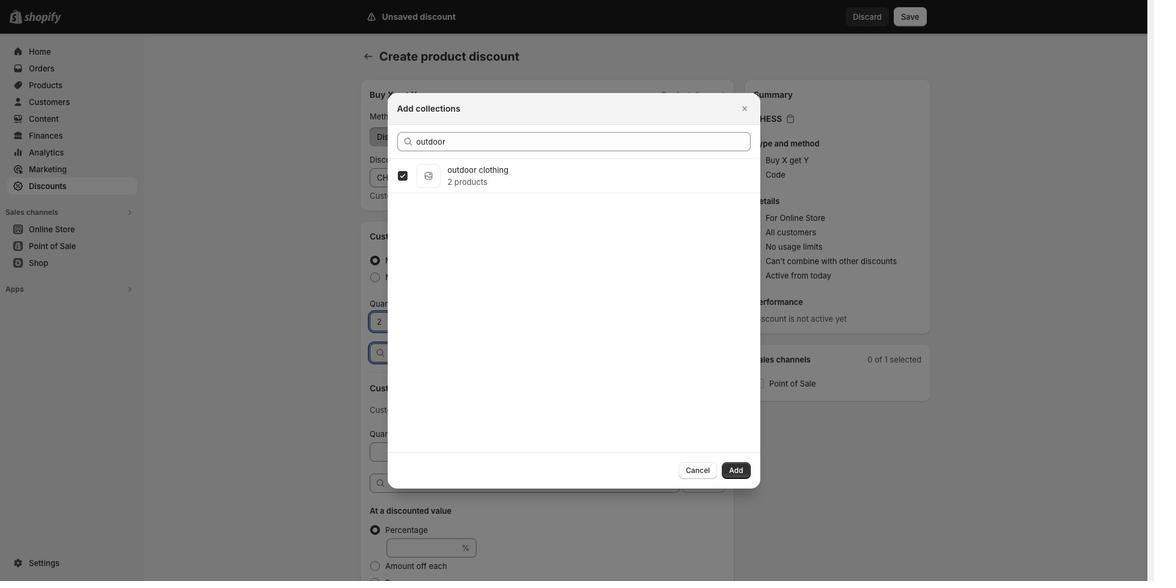 Task type: locate. For each thing, give the bounding box(es) containing it.
dialog
[[0, 93, 1148, 489]]



Task type: vqa. For each thing, say whether or not it's contained in the screenshot.
Dialog
yes



Task type: describe. For each thing, give the bounding box(es) containing it.
Search collections text field
[[416, 132, 750, 151]]

shopify image
[[24, 12, 61, 24]]



